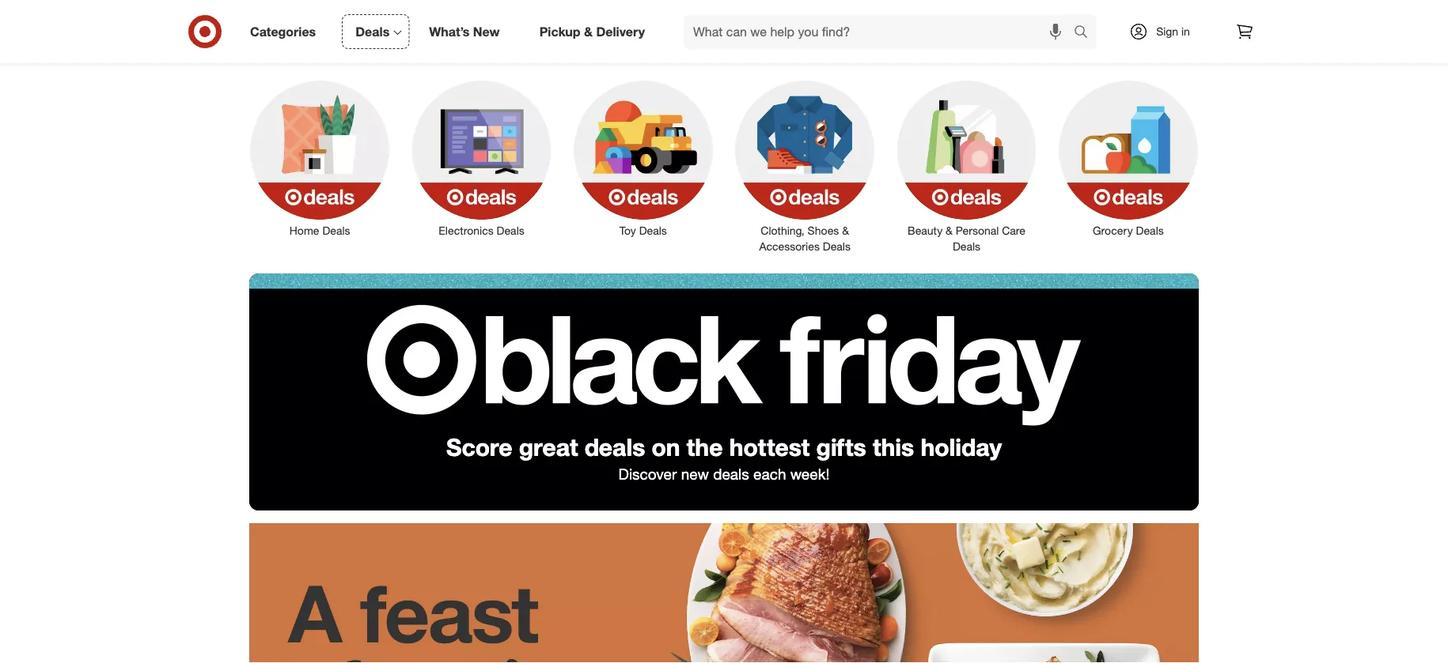 Task type: vqa. For each thing, say whether or not it's contained in the screenshot.
Picked
no



Task type: locate. For each thing, give the bounding box(es) containing it.
the
[[687, 433, 723, 462]]

deals right toy
[[639, 224, 667, 238]]

score
[[446, 433, 512, 462]]

& right pickup
[[584, 24, 593, 39]]

home deals link
[[239, 78, 401, 239]]

deals right home
[[322, 224, 350, 238]]

sign
[[1156, 25, 1178, 38]]

deals down shoes
[[823, 240, 851, 254]]

week!
[[790, 466, 830, 484]]

pickup & delivery
[[539, 24, 645, 39]]

2 horizontal spatial &
[[946, 224, 953, 238]]

search button
[[1067, 14, 1105, 52]]

& right shoes
[[842, 224, 849, 238]]

deals right grocery
[[1136, 224, 1164, 238]]

deals inside beauty & personal care deals
[[953, 240, 981, 254]]

clothing, shoes & accessories deals
[[759, 224, 851, 254]]

& inside clothing, shoes & accessories deals
[[842, 224, 849, 238]]

deals
[[585, 433, 645, 462], [713, 466, 749, 484]]

personal
[[956, 224, 999, 238]]

deals down personal
[[953, 240, 981, 254]]

gifts
[[816, 433, 866, 462]]

accessories
[[759, 240, 820, 254]]

1 vertical spatial deals
[[713, 466, 749, 484]]

deals right new
[[713, 466, 749, 484]]

toy deals
[[619, 224, 667, 238]]

deals left the what's
[[355, 24, 390, 39]]

target black friday image
[[249, 274, 1199, 511]]

& for beauty
[[946, 224, 953, 238]]

deals up the discover
[[585, 433, 645, 462]]

1 horizontal spatial &
[[842, 224, 849, 238]]

delivery
[[596, 24, 645, 39]]

each
[[753, 466, 786, 484]]

categories link
[[237, 14, 336, 49]]

0 horizontal spatial &
[[584, 24, 593, 39]]

beauty & personal care deals
[[908, 224, 1026, 254]]

& inside beauty & personal care deals
[[946, 224, 953, 238]]

clothing,
[[761, 224, 805, 238]]

0 vertical spatial deals
[[585, 433, 645, 462]]

in
[[1181, 25, 1190, 38]]

&
[[584, 24, 593, 39], [842, 224, 849, 238], [946, 224, 953, 238]]

deals right electronics
[[497, 224, 524, 238]]

deals
[[355, 24, 390, 39], [322, 224, 350, 238], [497, 224, 524, 238], [639, 224, 667, 238], [1136, 224, 1164, 238], [823, 240, 851, 254], [953, 240, 981, 254]]

& right beauty
[[946, 224, 953, 238]]

discover
[[618, 466, 677, 484]]

new
[[681, 466, 709, 484]]

on
[[652, 433, 680, 462]]



Task type: describe. For each thing, give the bounding box(es) containing it.
grocery deals link
[[1047, 78, 1209, 239]]

deals link
[[342, 14, 409, 49]]

electronics
[[439, 224, 494, 238]]

a feast of savings image
[[249, 524, 1199, 664]]

care
[[1002, 224, 1026, 238]]

beauty & personal care deals link
[[886, 78, 1047, 255]]

pickup
[[539, 24, 581, 39]]

search
[[1067, 25, 1105, 41]]

grocery deals
[[1093, 224, 1164, 238]]

beauty
[[908, 224, 943, 238]]

deals inside home deals link
[[322, 224, 350, 238]]

electronics deals link
[[401, 78, 562, 239]]

deals inside grocery deals link
[[1136, 224, 1164, 238]]

& for pickup
[[584, 24, 593, 39]]

toy
[[619, 224, 636, 238]]

holiday
[[921, 433, 1002, 462]]

electronics deals
[[439, 224, 524, 238]]

home deals
[[289, 224, 350, 238]]

score great deals on the hottest gifts this holiday discover new deals each week!
[[446, 433, 1002, 484]]

new
[[473, 24, 500, 39]]

shoes
[[808, 224, 839, 238]]

pickup & delivery link
[[526, 14, 665, 49]]

sign in
[[1156, 25, 1190, 38]]

hottest
[[729, 433, 810, 462]]

grocery
[[1093, 224, 1133, 238]]

1 horizontal spatial deals
[[713, 466, 749, 484]]

what's new link
[[416, 14, 520, 49]]

deals inside clothing, shoes & accessories deals
[[823, 240, 851, 254]]

deals inside deals "link"
[[355, 24, 390, 39]]

deals inside electronics deals link
[[497, 224, 524, 238]]

deals inside toy deals link
[[639, 224, 667, 238]]

what's new
[[429, 24, 500, 39]]

this
[[873, 433, 914, 462]]

great
[[519, 433, 578, 462]]

home
[[289, 224, 319, 238]]

what's
[[429, 24, 470, 39]]

clothing, shoes & accessories deals link
[[724, 78, 886, 255]]

0 horizontal spatial deals
[[585, 433, 645, 462]]

What can we help you find? suggestions appear below search field
[[684, 14, 1078, 49]]

toy deals link
[[562, 78, 724, 239]]

sign in link
[[1116, 14, 1215, 49]]

categories
[[250, 24, 316, 39]]



